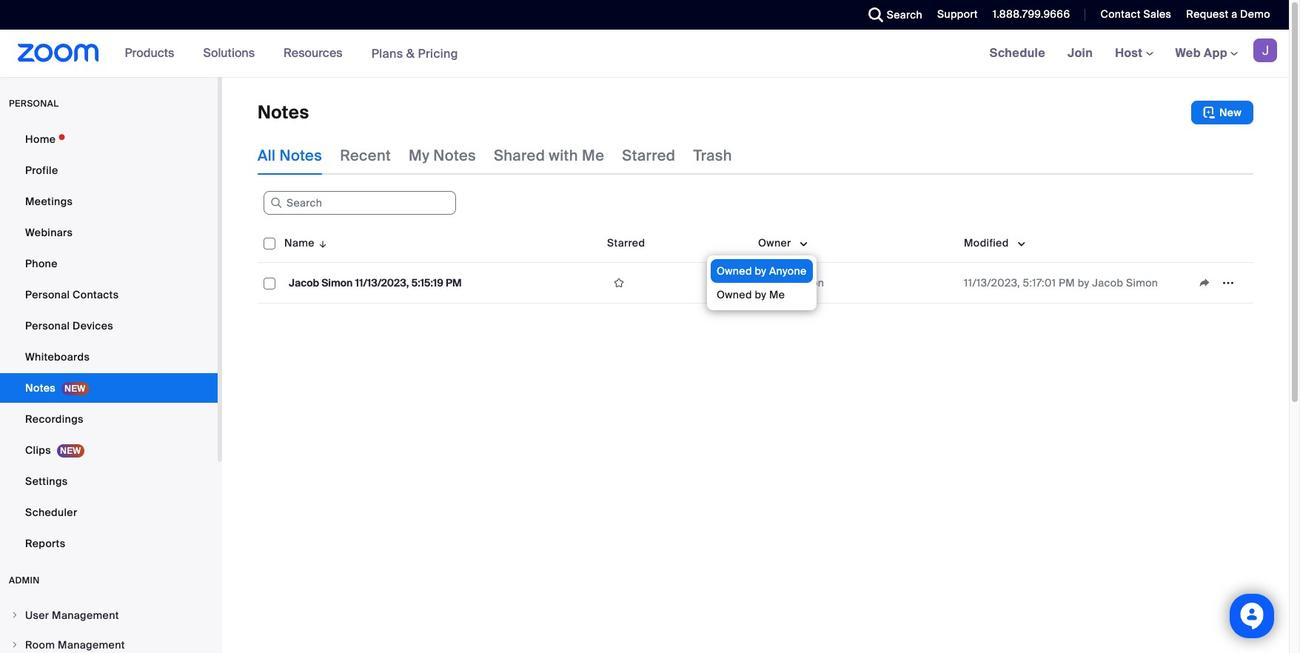 Task type: locate. For each thing, give the bounding box(es) containing it.
notes up recordings
[[25, 381, 56, 395]]

menu containing owned by anyone
[[707, 255, 816, 310]]

owned down owned by anyone
[[717, 288, 752, 301]]

jacob down owner
[[758, 276, 789, 290]]

search
[[887, 8, 923, 21]]

phone
[[25, 257, 58, 270]]

plans & pricing link
[[371, 46, 458, 61], [371, 46, 458, 61]]

me down anyone at right
[[769, 288, 785, 301]]

join link
[[1057, 30, 1104, 77]]

11/13/2023, left 5:15:19
[[355, 276, 409, 290]]

0 horizontal spatial 11/13/2023,
[[355, 276, 409, 290]]

whiteboards link
[[0, 342, 218, 372]]

tabs of all notes page tab list
[[258, 136, 732, 175]]

2 jacob from the left
[[758, 276, 789, 290]]

starred
[[622, 146, 676, 165], [607, 236, 645, 250]]

owned for owned by me
[[717, 288, 752, 301]]

meetings link
[[0, 187, 218, 216]]

&
[[406, 46, 415, 61]]

new
[[1219, 106, 1242, 119]]

0 horizontal spatial jacob
[[289, 276, 319, 290]]

request a demo link
[[1175, 0, 1289, 30], [1186, 7, 1271, 21]]

personal for personal devices
[[25, 319, 70, 332]]

simon
[[322, 276, 353, 290], [792, 276, 824, 290], [1126, 276, 1158, 290]]

schedule link
[[979, 30, 1057, 77]]

owned by me
[[717, 288, 785, 301]]

by inside application
[[1078, 276, 1090, 290]]

owned
[[717, 264, 752, 278], [717, 288, 752, 301]]

jacob right 5:17:01
[[1092, 276, 1124, 290]]

1 horizontal spatial 11/13/2023,
[[964, 276, 1020, 290]]

personal
[[25, 288, 70, 301], [25, 319, 70, 332]]

profile
[[25, 164, 58, 177]]

recordings
[[25, 412, 83, 426]]

menu
[[707, 255, 816, 310]]

products
[[125, 45, 174, 61]]

simon inside button
[[322, 276, 353, 290]]

owner
[[758, 236, 791, 250]]

shared
[[494, 146, 545, 165]]

personal up whiteboards
[[25, 319, 70, 332]]

personal contacts link
[[0, 280, 218, 310]]

plans & pricing
[[371, 46, 458, 61]]

0 horizontal spatial pm
[[446, 276, 462, 290]]

right image
[[10, 611, 19, 620]]

banner
[[0, 30, 1289, 78]]

me inside menu
[[769, 288, 785, 301]]

starred left trash
[[622, 146, 676, 165]]

owned up owned by me
[[717, 264, 752, 278]]

pricing
[[418, 46, 458, 61]]

jacob simon
[[758, 276, 824, 290]]

me for shared with me
[[582, 146, 604, 165]]

jacob down the name
[[289, 276, 319, 290]]

0 horizontal spatial me
[[582, 146, 604, 165]]

me for owned by me
[[769, 288, 785, 301]]

jacob inside button
[[289, 276, 319, 290]]

user
[[25, 609, 49, 622]]

demo
[[1240, 7, 1271, 21]]

contact sales link
[[1090, 0, 1175, 30], [1101, 7, 1172, 21]]

recent
[[340, 146, 391, 165]]

1 horizontal spatial simon
[[792, 276, 824, 290]]

my notes
[[409, 146, 476, 165]]

new button
[[1191, 101, 1254, 124]]

1 vertical spatial starred
[[607, 236, 645, 250]]

by right 5:17:01
[[1078, 276, 1090, 290]]

pm
[[446, 276, 462, 290], [1059, 276, 1075, 290]]

all notes
[[258, 146, 322, 165]]

by up owned by me
[[755, 264, 767, 278]]

1 vertical spatial owned
[[717, 288, 752, 301]]

2 owned from the top
[[717, 288, 752, 301]]

2 simon from the left
[[792, 276, 824, 290]]

0 vertical spatial personal
[[25, 288, 70, 301]]

management inside room management "menu item"
[[58, 638, 125, 652]]

notes right all
[[280, 146, 322, 165]]

resources
[[284, 45, 343, 61]]

pm right 5:15:19
[[446, 276, 462, 290]]

management down the user management menu item
[[58, 638, 125, 652]]

right image
[[10, 640, 19, 649]]

simon left share icon
[[1126, 276, 1158, 290]]

1 personal from the top
[[25, 288, 70, 301]]

by down owned by anyone
[[755, 288, 767, 301]]

recordings link
[[0, 404, 218, 434]]

home link
[[0, 124, 218, 154]]

name
[[284, 236, 315, 250]]

room management
[[25, 638, 125, 652]]

user management menu item
[[0, 601, 218, 629]]

1 horizontal spatial jacob
[[758, 276, 789, 290]]

0 vertical spatial owned
[[717, 264, 752, 278]]

profile picture image
[[1254, 39, 1277, 62]]

application
[[258, 224, 1265, 315], [1193, 272, 1248, 294]]

profile link
[[0, 155, 218, 185]]

request a demo
[[1186, 7, 1271, 21]]

anyone
[[769, 264, 807, 278]]

jacob for jacob simon
[[758, 276, 789, 290]]

11/13/2023, down modified
[[964, 276, 1020, 290]]

share image
[[1193, 276, 1217, 290]]

app
[[1204, 45, 1228, 61]]

1 jacob from the left
[[289, 276, 319, 290]]

1 horizontal spatial pm
[[1059, 276, 1075, 290]]

2 horizontal spatial simon
[[1126, 276, 1158, 290]]

schedule
[[990, 45, 1046, 61]]

more options for jacob simon 11/13/2023, 5:15:19 pm image
[[1217, 276, 1240, 290]]

1 simon from the left
[[322, 276, 353, 290]]

1 11/13/2023, from the left
[[355, 276, 409, 290]]

all
[[258, 146, 276, 165]]

0 vertical spatial starred
[[622, 146, 676, 165]]

notes right my
[[433, 146, 476, 165]]

11/13/2023,
[[355, 276, 409, 290], [964, 276, 1020, 290]]

0 vertical spatial management
[[52, 609, 119, 622]]

support link
[[926, 0, 982, 30], [937, 7, 978, 21]]

support
[[937, 7, 978, 21]]

5:17:01
[[1023, 276, 1056, 290]]

settings link
[[0, 466, 218, 496]]

personal down phone
[[25, 288, 70, 301]]

1 horizontal spatial me
[[769, 288, 785, 301]]

1 pm from the left
[[446, 276, 462, 290]]

personal devices
[[25, 319, 113, 332]]

meetings navigation
[[979, 30, 1289, 78]]

host button
[[1115, 45, 1153, 61]]

settings
[[25, 475, 68, 488]]

2 personal from the top
[[25, 319, 70, 332]]

user management
[[25, 609, 119, 622]]

personal menu menu
[[0, 124, 218, 560]]

zoom logo image
[[18, 44, 99, 62]]

11/13/2023, inside button
[[355, 276, 409, 290]]

by
[[755, 264, 767, 278], [1078, 276, 1090, 290], [755, 288, 767, 301]]

1 vertical spatial personal
[[25, 319, 70, 332]]

2 horizontal spatial jacob
[[1092, 276, 1124, 290]]

0 horizontal spatial simon
[[322, 276, 353, 290]]

me
[[582, 146, 604, 165], [769, 288, 785, 301]]

products button
[[125, 30, 181, 77]]

management inside the user management menu item
[[52, 609, 119, 622]]

1 owned from the top
[[717, 264, 752, 278]]

3 simon from the left
[[1126, 276, 1158, 290]]

0 vertical spatial me
[[582, 146, 604, 165]]

2 pm from the left
[[1059, 276, 1075, 290]]

me inside 'tabs of all notes page' tab list
[[582, 146, 604, 165]]

notes
[[258, 101, 309, 124], [280, 146, 322, 165], [433, 146, 476, 165], [25, 381, 56, 395]]

1 vertical spatial management
[[58, 638, 125, 652]]

admin menu menu
[[0, 601, 218, 653]]

jacob simon 11/13/2023, 5:15:19 pm
[[289, 276, 462, 290]]

management up room management on the left bottom of the page
[[52, 609, 119, 622]]

simon for jacob simon
[[792, 276, 824, 290]]

management for room management
[[58, 638, 125, 652]]

simon right owned by me
[[792, 276, 824, 290]]

1 vertical spatial me
[[769, 288, 785, 301]]

with
[[549, 146, 578, 165]]

personal devices link
[[0, 311, 218, 341]]

notes link
[[0, 373, 218, 403]]

1.888.799.9666 button
[[982, 0, 1074, 30], [993, 7, 1070, 21]]

management
[[52, 609, 119, 622], [58, 638, 125, 652]]

simon for jacob simon 11/13/2023, 5:15:19 pm
[[322, 276, 353, 290]]

me right 'with'
[[582, 146, 604, 165]]

starred up jacob simon 11/13/2023, 5:15:19 pm unstarred image
[[607, 236, 645, 250]]

simon down arrow down 'image'
[[322, 276, 353, 290]]

web app
[[1176, 45, 1228, 61]]

jacob
[[289, 276, 319, 290], [758, 276, 789, 290], [1092, 276, 1124, 290]]

personal for personal contacts
[[25, 288, 70, 301]]

pm right 5:17:01
[[1059, 276, 1075, 290]]



Task type: describe. For each thing, give the bounding box(es) containing it.
management for user management
[[52, 609, 119, 622]]

scheduler link
[[0, 498, 218, 527]]

search button
[[857, 0, 926, 30]]

webinars link
[[0, 218, 218, 247]]

product information navigation
[[114, 30, 469, 78]]

jacob simon 11/13/2023, 5:15:19 pm unstarred image
[[607, 276, 631, 290]]

5:15:19
[[411, 276, 443, 290]]

trash
[[693, 146, 732, 165]]

shared with me
[[494, 146, 604, 165]]

request
[[1186, 7, 1229, 21]]

my
[[409, 146, 430, 165]]

arrow down image
[[315, 234, 328, 252]]

contacts
[[73, 288, 119, 301]]

personal
[[9, 98, 59, 110]]

admin
[[9, 575, 40, 586]]

owned by anyone
[[717, 264, 807, 278]]

notes inside personal menu menu
[[25, 381, 56, 395]]

whiteboards
[[25, 350, 90, 364]]

join
[[1068, 45, 1093, 61]]

room management menu item
[[0, 631, 218, 653]]

1.888.799.9666
[[993, 7, 1070, 21]]

phone link
[[0, 249, 218, 278]]

clips
[[25, 444, 51, 457]]

sales
[[1144, 7, 1172, 21]]

notes up all notes
[[258, 101, 309, 124]]

web app button
[[1176, 45, 1238, 61]]

scheduler
[[25, 506, 77, 519]]

reports link
[[0, 529, 218, 558]]

room
[[25, 638, 55, 652]]

banner containing products
[[0, 30, 1289, 78]]

contact sales
[[1101, 7, 1172, 21]]

jacob simon 11/13/2023, 5:15:19 pm button
[[284, 273, 466, 292]]

jacob for jacob simon 11/13/2023, 5:15:19 pm
[[289, 276, 319, 290]]

11/13/2023, 5:17:01 pm by jacob simon
[[964, 276, 1158, 290]]

modified
[[964, 236, 1009, 250]]

application containing name
[[258, 224, 1265, 315]]

3 jacob from the left
[[1092, 276, 1124, 290]]

a
[[1231, 7, 1238, 21]]

web
[[1176, 45, 1201, 61]]

solutions button
[[203, 30, 261, 77]]

devices
[[73, 319, 113, 332]]

by for me
[[755, 288, 767, 301]]

contact
[[1101, 7, 1141, 21]]

by for anyone
[[755, 264, 767, 278]]

Search text field
[[264, 191, 456, 215]]

plans
[[371, 46, 403, 61]]

host
[[1115, 45, 1146, 61]]

starred inside application
[[607, 236, 645, 250]]

webinars
[[25, 226, 73, 239]]

reports
[[25, 537, 65, 550]]

owned for owned by anyone
[[717, 264, 752, 278]]

meetings
[[25, 195, 73, 208]]

clips link
[[0, 435, 218, 465]]

home
[[25, 133, 56, 146]]

resources button
[[284, 30, 349, 77]]

personal contacts
[[25, 288, 119, 301]]

solutions
[[203, 45, 255, 61]]

pm inside button
[[446, 276, 462, 290]]

2 11/13/2023, from the left
[[964, 276, 1020, 290]]

starred inside 'tabs of all notes page' tab list
[[622, 146, 676, 165]]



Task type: vqa. For each thing, say whether or not it's contained in the screenshot.
Copy image
no



